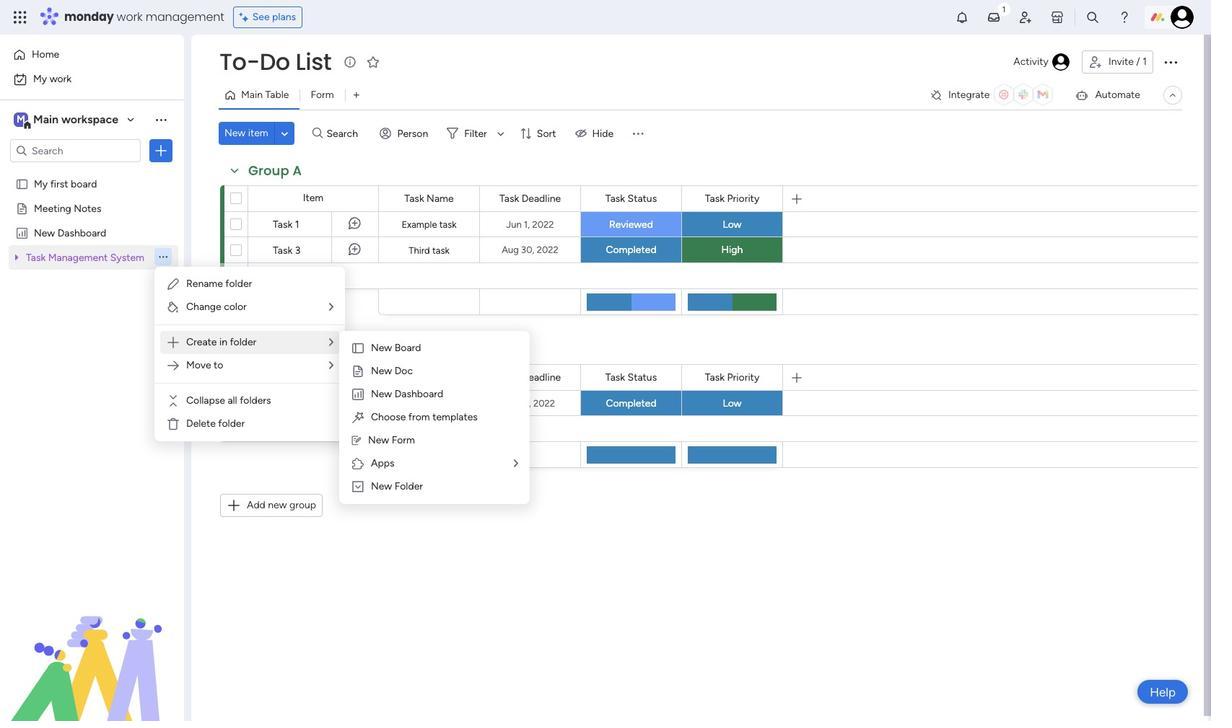 Task type: describe. For each thing, give the bounding box(es) containing it.
do
[[260, 45, 290, 78]]

arrow down image
[[492, 125, 510, 142]]

new for form image
[[368, 435, 389, 447]]

new board image
[[351, 341, 365, 356]]

person
[[397, 127, 428, 140]]

workspace selection element
[[14, 111, 121, 130]]

lottie animation image
[[0, 576, 184, 722]]

integrate
[[948, 89, 990, 101]]

task for example task
[[439, 219, 457, 230]]

filter
[[464, 127, 487, 140]]

1 inside button
[[1143, 56, 1147, 68]]

apps
[[371, 458, 395, 470]]

main table button
[[219, 84, 300, 107]]

new folder
[[371, 481, 423, 493]]

apps image
[[351, 457, 365, 471]]

home link
[[9, 43, 175, 66]]

filter button
[[441, 122, 510, 145]]

invite members image
[[1019, 10, 1033, 25]]

my work option
[[9, 68, 175, 91]]

Group A field
[[245, 162, 305, 180]]

public board image for my first board
[[15, 177, 29, 191]]

new for service icon
[[371, 365, 392, 378]]

jun 1, 2022
[[506, 219, 554, 230]]

my work
[[33, 73, 72, 85]]

folder
[[395, 481, 423, 493]]

aug
[[502, 245, 519, 256]]

plans
[[272, 11, 296, 23]]

1 task deadline from the top
[[499, 192, 561, 205]]

example
[[402, 219, 437, 230]]

new for new dashboard icon
[[371, 388, 392, 401]]

task priority field for group a
[[701, 191, 763, 207]]

rename folder image
[[166, 277, 180, 292]]

change
[[186, 301, 221, 313]]

new item
[[225, 127, 268, 139]]

help
[[1150, 685, 1176, 700]]

add
[[247, 500, 265, 512]]

from
[[408, 411, 430, 424]]

management
[[146, 9, 224, 25]]

a
[[293, 162, 302, 180]]

2 task name field from the top
[[401, 370, 457, 386]]

2 low from the top
[[723, 397, 742, 410]]

folder for delete folder
[[218, 418, 245, 430]]

menu image
[[631, 126, 645, 141]]

move to
[[186, 360, 223, 372]]

2 task deadline from the top
[[499, 371, 561, 384]]

add new group
[[247, 500, 316, 512]]

table
[[265, 89, 289, 101]]

activity
[[1014, 56, 1049, 68]]

notes
[[74, 202, 101, 214]]

list arrow image for color
[[329, 302, 334, 313]]

jul
[[505, 398, 517, 409]]

home
[[32, 48, 59, 61]]

Group B field
[[245, 341, 305, 360]]

third
[[409, 245, 430, 256]]

status for group a
[[628, 192, 657, 205]]

2 deadline from the top
[[522, 371, 561, 384]]

Search field
[[323, 123, 366, 144]]

in
[[219, 336, 227, 349]]

public board image for meeting notes
[[15, 201, 29, 215]]

task priority for a
[[705, 192, 760, 205]]

collapse board header image
[[1167, 90, 1179, 101]]

1 vertical spatial 1
[[295, 219, 299, 231]]

rename folder
[[186, 278, 252, 290]]

new
[[268, 500, 287, 512]]

invite / 1 button
[[1082, 51, 1154, 74]]

home option
[[9, 43, 175, 66]]

task 1
[[273, 219, 299, 231]]

task for third task
[[432, 245, 450, 256]]

lottie animation element
[[0, 576, 184, 722]]

collapse all folders
[[186, 395, 271, 407]]

rename
[[186, 278, 223, 290]]

/
[[1136, 56, 1140, 68]]

meeting
[[34, 202, 71, 214]]

b
[[293, 341, 301, 359]]

dashboard for "public dashboard" icon on the top
[[58, 227, 106, 239]]

To-Do List field
[[216, 45, 335, 78]]

1 vertical spatial folder
[[230, 336, 257, 349]]

delete folder
[[186, 418, 245, 430]]

Search in workspace field
[[30, 143, 121, 159]]

new doc
[[371, 365, 413, 378]]

task status field for b
[[602, 370, 661, 386]]

choose from templates image
[[351, 411, 365, 425]]

color
[[224, 301, 247, 313]]

invite / 1
[[1109, 56, 1147, 68]]

high
[[722, 244, 743, 256]]

status for group b
[[628, 371, 657, 384]]

select product image
[[13, 10, 27, 25]]

angle down image
[[281, 128, 288, 139]]

third task
[[409, 245, 450, 256]]

v2 search image
[[312, 125, 323, 142]]

form button
[[300, 84, 345, 107]]

new item button
[[219, 122, 274, 145]]

service icon image
[[351, 365, 365, 379]]

my first board
[[34, 178, 97, 190]]

item for a
[[303, 192, 324, 204]]

work for monday
[[117, 9, 143, 25]]

monday
[[64, 9, 114, 25]]

work for my
[[50, 73, 72, 85]]

automate
[[1095, 89, 1141, 101]]

integrate button
[[924, 80, 1064, 110]]

2 task deadline field from the top
[[496, 370, 565, 386]]

board
[[395, 342, 421, 354]]

new inside button
[[225, 127, 246, 139]]

1 completed from the top
[[606, 244, 657, 256]]

m
[[17, 113, 25, 126]]

dashboard for new dashboard icon
[[395, 388, 443, 401]]

management
[[48, 251, 108, 263]]

my for my first board
[[34, 178, 48, 190]]

to-do list
[[219, 45, 332, 78]]

change color image
[[166, 300, 180, 315]]

list arrow image for to
[[329, 361, 334, 371]]

add view image
[[353, 90, 359, 101]]

main for main table
[[241, 89, 263, 101]]

group
[[289, 500, 316, 512]]

task 3
[[273, 245, 301, 257]]

group for group b
[[248, 341, 289, 359]]

new for new folder icon at the left bottom
[[371, 481, 392, 493]]

1 vertical spatial options image
[[201, 232, 212, 268]]



Task type: locate. For each thing, give the bounding box(es) containing it.
dashboard inside list box
[[58, 227, 106, 239]]

form image
[[351, 435, 362, 447]]

group b
[[248, 341, 301, 359]]

1 horizontal spatial main
[[241, 89, 263, 101]]

0 vertical spatial 1
[[1143, 56, 1147, 68]]

my down home
[[33, 73, 47, 85]]

1 task priority from the top
[[705, 192, 760, 205]]

folder
[[225, 278, 252, 290], [230, 336, 257, 349], [218, 418, 245, 430]]

1 vertical spatial deadline
[[522, 371, 561, 384]]

deadline up the jul 15, 2022
[[522, 371, 561, 384]]

folders
[[240, 395, 271, 407]]

my inside option
[[33, 73, 47, 85]]

all
[[228, 395, 237, 407]]

1 vertical spatial task priority
[[705, 371, 760, 384]]

new dashboard down doc
[[371, 388, 443, 401]]

15,
[[520, 398, 531, 409]]

1 group from the top
[[248, 162, 289, 180]]

main table
[[241, 89, 289, 101]]

1 vertical spatial public board image
[[15, 201, 29, 215]]

2022 right 15,
[[533, 398, 555, 409]]

caret right image
[[15, 252, 21, 262]]

task name field down the board
[[401, 370, 457, 386]]

1 vertical spatial form
[[392, 435, 415, 447]]

0 horizontal spatial main
[[33, 113, 59, 126]]

2 task status field from the top
[[602, 370, 661, 386]]

2 item from the top
[[303, 371, 324, 383]]

0 vertical spatial task name field
[[401, 191, 457, 207]]

1 vertical spatial status
[[628, 371, 657, 384]]

new left doc
[[371, 365, 392, 378]]

main right workspace icon
[[33, 113, 59, 126]]

options image right /
[[1162, 53, 1180, 71]]

option
[[0, 171, 184, 174]]

item down group a field at the left top of page
[[303, 192, 324, 204]]

0 vertical spatial status
[[628, 192, 657, 205]]

move
[[186, 360, 211, 372]]

options image
[[154, 144, 168, 158]]

collapse all folders image
[[166, 394, 180, 409]]

name right doc
[[427, 371, 454, 384]]

create in folder image
[[166, 336, 180, 350]]

0 vertical spatial priority
[[727, 192, 760, 205]]

30,
[[521, 245, 535, 256]]

task
[[439, 219, 457, 230], [432, 245, 450, 256]]

deadline up jun 1, 2022
[[522, 192, 561, 205]]

0 vertical spatial completed
[[606, 244, 657, 256]]

notifications image
[[955, 10, 969, 25]]

sort button
[[514, 122, 565, 145]]

work right monday
[[117, 9, 143, 25]]

1 vertical spatial 2022
[[537, 245, 559, 256]]

group left b
[[248, 341, 289, 359]]

monday marketplace image
[[1050, 10, 1065, 25]]

task name for 1st task name field from the bottom of the page
[[405, 371, 454, 384]]

2 vertical spatial folder
[[218, 418, 245, 430]]

board
[[71, 178, 97, 190]]

1 vertical spatial item
[[303, 371, 324, 383]]

1 up 3
[[295, 219, 299, 231]]

0 vertical spatial main
[[241, 89, 263, 101]]

3
[[295, 245, 301, 257]]

Task Name field
[[401, 191, 457, 207], [401, 370, 457, 386]]

jul 15, 2022
[[505, 398, 555, 409]]

1 task deadline field from the top
[[496, 191, 565, 207]]

0 vertical spatial item
[[303, 192, 324, 204]]

2 vertical spatial 2022
[[533, 398, 555, 409]]

new right "public dashboard" icon on the top
[[34, 227, 55, 239]]

0 horizontal spatial work
[[50, 73, 72, 85]]

list box containing my first board
[[0, 169, 184, 465]]

options image
[[1162, 53, 1180, 71], [201, 232, 212, 268]]

1 vertical spatial work
[[50, 73, 72, 85]]

list
[[296, 45, 332, 78]]

2 status from the top
[[628, 371, 657, 384]]

0 vertical spatial public board image
[[15, 177, 29, 191]]

1 horizontal spatial form
[[392, 435, 415, 447]]

my work link
[[9, 68, 175, 91]]

1 task name field from the top
[[401, 191, 457, 207]]

0 vertical spatial task priority field
[[701, 191, 763, 207]]

new dashboard for new dashboard icon
[[371, 388, 443, 401]]

name up example task
[[427, 192, 454, 205]]

task name field up example task
[[401, 191, 457, 207]]

1 item from the top
[[303, 192, 324, 204]]

0 vertical spatial 2022
[[532, 219, 554, 230]]

help image
[[1117, 10, 1132, 25]]

task right example on the left top
[[439, 219, 457, 230]]

activity button
[[1008, 51, 1076, 74]]

list box
[[0, 169, 184, 465]]

new dashboard for "public dashboard" icon on the top
[[34, 227, 106, 239]]

hide button
[[569, 122, 622, 145]]

1 vertical spatial task deadline
[[499, 371, 561, 384]]

item
[[248, 127, 268, 139]]

1 horizontal spatial options image
[[1162, 53, 1180, 71]]

task name for 2nd task name field from the bottom of the page
[[405, 192, 454, 205]]

2 task priority from the top
[[705, 371, 760, 384]]

workspace
[[61, 113, 118, 126]]

1 vertical spatial main
[[33, 113, 59, 126]]

folder up color
[[225, 278, 252, 290]]

status
[[628, 192, 657, 205], [628, 371, 657, 384]]

public board image
[[15, 177, 29, 191], [15, 201, 29, 215]]

task priority for b
[[705, 371, 760, 384]]

0 horizontal spatial 1
[[295, 219, 299, 231]]

new form
[[368, 435, 415, 447]]

task status for group a
[[606, 192, 657, 205]]

work inside my work option
[[50, 73, 72, 85]]

folder right in
[[230, 336, 257, 349]]

1 vertical spatial dashboard
[[395, 388, 443, 401]]

group for group a
[[248, 162, 289, 180]]

aug 30, 2022
[[502, 245, 559, 256]]

priority for b
[[727, 371, 760, 384]]

0 horizontal spatial options image
[[201, 232, 212, 268]]

update feed image
[[987, 10, 1001, 25]]

doc
[[395, 365, 413, 378]]

new board
[[371, 342, 421, 354]]

create
[[186, 336, 217, 349]]

0 vertical spatial task deadline
[[499, 192, 561, 205]]

new folder image
[[351, 480, 365, 494]]

form inside button
[[311, 89, 334, 101]]

task name down the board
[[405, 371, 454, 384]]

main inside "workspace selection" element
[[33, 113, 59, 126]]

1 vertical spatial task deadline field
[[496, 370, 565, 386]]

kendall parks image
[[1171, 6, 1194, 29]]

new
[[225, 127, 246, 139], [34, 227, 55, 239], [371, 342, 392, 354], [371, 365, 392, 378], [371, 388, 392, 401], [368, 435, 389, 447], [371, 481, 392, 493]]

first
[[50, 178, 68, 190]]

1 vertical spatial new dashboard
[[371, 388, 443, 401]]

1 priority from the top
[[727, 192, 760, 205]]

add to favorites image
[[366, 55, 381, 69]]

jun
[[506, 219, 522, 230]]

new dashboard image
[[351, 388, 365, 402]]

2 group from the top
[[248, 341, 289, 359]]

0 vertical spatial deadline
[[522, 192, 561, 205]]

public board image up "public dashboard" icon on the top
[[15, 201, 29, 215]]

0 vertical spatial low
[[723, 218, 742, 231]]

search everything image
[[1086, 10, 1100, 25]]

new dashboard
[[34, 227, 106, 239], [371, 388, 443, 401]]

0 horizontal spatial form
[[311, 89, 334, 101]]

list arrow image for in
[[329, 338, 334, 348]]

0 vertical spatial task priority
[[705, 192, 760, 205]]

form down choose
[[392, 435, 415, 447]]

1 vertical spatial group
[[248, 341, 289, 359]]

public dashboard image
[[15, 226, 29, 240]]

0 vertical spatial task
[[439, 219, 457, 230]]

1 vertical spatial priority
[[727, 371, 760, 384]]

1 vertical spatial completed
[[606, 397, 657, 410]]

1 vertical spatial my
[[34, 178, 48, 190]]

work down home
[[50, 73, 72, 85]]

2 completed from the top
[[606, 397, 657, 410]]

change color
[[186, 301, 247, 313]]

main workspace
[[33, 113, 118, 126]]

form left add view icon
[[311, 89, 334, 101]]

sort
[[537, 127, 556, 140]]

1 task status field from the top
[[602, 191, 661, 207]]

0 vertical spatial task name
[[405, 192, 454, 205]]

invite
[[1109, 56, 1134, 68]]

main inside button
[[241, 89, 263, 101]]

1 vertical spatial task priority field
[[701, 370, 763, 386]]

item for b
[[303, 371, 324, 383]]

1 vertical spatial task name
[[405, 371, 454, 384]]

person button
[[374, 122, 437, 145]]

hide
[[592, 127, 614, 140]]

0 vertical spatial task status
[[606, 192, 657, 205]]

new right new dashboard icon
[[371, 388, 392, 401]]

2022 for completed
[[533, 398, 555, 409]]

task deadline up the jul 15, 2022
[[499, 371, 561, 384]]

0 vertical spatial task deadline field
[[496, 191, 565, 207]]

reviewed
[[609, 218, 653, 231]]

1 horizontal spatial work
[[117, 9, 143, 25]]

task deadline
[[499, 192, 561, 205], [499, 371, 561, 384]]

1 vertical spatial low
[[723, 397, 742, 410]]

task status for group b
[[606, 371, 657, 384]]

0 vertical spatial folder
[[225, 278, 252, 290]]

folder down all
[[218, 418, 245, 430]]

1,
[[524, 219, 530, 230]]

1 vertical spatial task status field
[[602, 370, 661, 386]]

0 vertical spatial my
[[33, 73, 47, 85]]

1 vertical spatial name
[[427, 371, 454, 384]]

0 horizontal spatial dashboard
[[58, 227, 106, 239]]

1 task name from the top
[[405, 192, 454, 205]]

name
[[427, 192, 454, 205], [427, 371, 454, 384]]

example task
[[402, 219, 457, 230]]

2 public board image from the top
[[15, 201, 29, 215]]

see plans button
[[233, 6, 303, 28]]

1 task status from the top
[[606, 192, 657, 205]]

collapse
[[186, 395, 225, 407]]

0 vertical spatial options image
[[1162, 53, 1180, 71]]

new left the item
[[225, 127, 246, 139]]

automate button
[[1069, 84, 1146, 107]]

dashboard up from
[[395, 388, 443, 401]]

move to image
[[166, 359, 180, 373]]

folder for rename folder
[[225, 278, 252, 290]]

2022 right 30,
[[537, 245, 559, 256]]

1 vertical spatial task
[[432, 245, 450, 256]]

2 task name from the top
[[405, 371, 454, 384]]

1 task priority field from the top
[[701, 191, 763, 207]]

main left table
[[241, 89, 263, 101]]

item left service icon
[[303, 371, 324, 383]]

1
[[1143, 56, 1147, 68], [295, 219, 299, 231]]

dashboard up the task management system
[[58, 227, 106, 239]]

1 name from the top
[[427, 192, 454, 205]]

choose from templates
[[371, 411, 478, 424]]

task status
[[606, 192, 657, 205], [606, 371, 657, 384]]

2 task status from the top
[[606, 371, 657, 384]]

my
[[33, 73, 47, 85], [34, 178, 48, 190]]

group left a
[[248, 162, 289, 180]]

group a
[[248, 162, 302, 180]]

2 name from the top
[[427, 371, 454, 384]]

templates
[[433, 411, 478, 424]]

2022 for high
[[537, 245, 559, 256]]

1 horizontal spatial dashboard
[[395, 388, 443, 401]]

workspace options image
[[154, 112, 168, 127]]

task name
[[405, 192, 454, 205], [405, 371, 454, 384]]

deadline
[[522, 192, 561, 205], [522, 371, 561, 384]]

my for my work
[[33, 73, 47, 85]]

2 priority from the top
[[727, 371, 760, 384]]

show board description image
[[342, 55, 359, 69]]

choose
[[371, 411, 406, 424]]

Task Priority field
[[701, 191, 763, 207], [701, 370, 763, 386]]

add new group button
[[220, 494, 323, 518]]

0 vertical spatial dashboard
[[58, 227, 106, 239]]

task right third
[[432, 245, 450, 256]]

new dashboard down meeting notes
[[34, 227, 106, 239]]

1 vertical spatial task status
[[606, 371, 657, 384]]

task deadline field up the jul 15, 2022
[[496, 370, 565, 386]]

new right form image
[[368, 435, 389, 447]]

1 horizontal spatial 1
[[1143, 56, 1147, 68]]

2022
[[532, 219, 554, 230], [537, 245, 559, 256], [533, 398, 555, 409]]

task name up example task
[[405, 192, 454, 205]]

2022 right 1,
[[532, 219, 554, 230]]

Task Deadline field
[[496, 191, 565, 207], [496, 370, 565, 386]]

item
[[303, 192, 324, 204], [303, 371, 324, 383]]

2 task priority field from the top
[[701, 370, 763, 386]]

Task Status field
[[602, 191, 661, 207], [602, 370, 661, 386]]

list arrow image
[[329, 302, 334, 313], [329, 338, 334, 348], [329, 361, 334, 371], [514, 459, 518, 469]]

task deadline field up jun 1, 2022
[[496, 191, 565, 207]]

0 horizontal spatial new dashboard
[[34, 227, 106, 239]]

0 vertical spatial task status field
[[602, 191, 661, 207]]

0 vertical spatial form
[[311, 89, 334, 101]]

1 low from the top
[[723, 218, 742, 231]]

task priority field for group b
[[701, 370, 763, 386]]

delete folder image
[[166, 417, 180, 432]]

create in folder
[[186, 336, 257, 349]]

new down apps
[[371, 481, 392, 493]]

task priority
[[705, 192, 760, 205], [705, 371, 760, 384]]

1 image
[[998, 1, 1011, 17]]

0 vertical spatial group
[[248, 162, 289, 180]]

new right new board icon on the left of the page
[[371, 342, 392, 354]]

1 public board image from the top
[[15, 177, 29, 191]]

task management system
[[26, 251, 144, 263]]

my left 'first'
[[34, 178, 48, 190]]

priority for a
[[727, 192, 760, 205]]

0 vertical spatial name
[[427, 192, 454, 205]]

options image up rename
[[201, 232, 212, 268]]

new for "public dashboard" icon on the top
[[34, 227, 55, 239]]

task status field for a
[[602, 191, 661, 207]]

task
[[405, 192, 424, 205], [499, 192, 519, 205], [606, 192, 625, 205], [705, 192, 725, 205], [273, 219, 293, 231], [273, 245, 293, 257], [26, 251, 46, 263], [405, 371, 424, 384], [499, 371, 519, 384], [606, 371, 625, 384], [705, 371, 725, 384]]

see
[[252, 11, 270, 23]]

0 vertical spatial work
[[117, 9, 143, 25]]

delete
[[186, 418, 216, 430]]

main
[[241, 89, 263, 101], [33, 113, 59, 126]]

main for main workspace
[[33, 113, 59, 126]]

task deadline up jun 1, 2022
[[499, 192, 561, 205]]

new for new board icon on the left of the page
[[371, 342, 392, 354]]

1 status from the top
[[628, 192, 657, 205]]

completed
[[606, 244, 657, 256], [606, 397, 657, 410]]

help button
[[1138, 681, 1188, 705]]

to
[[214, 360, 223, 372]]

system
[[110, 251, 144, 263]]

1 horizontal spatial new dashboard
[[371, 388, 443, 401]]

1 vertical spatial task name field
[[401, 370, 457, 386]]

see plans
[[252, 11, 296, 23]]

1 right /
[[1143, 56, 1147, 68]]

workspace image
[[14, 112, 28, 128]]

1 deadline from the top
[[522, 192, 561, 205]]

public board image left 'first'
[[15, 177, 29, 191]]

meeting notes
[[34, 202, 101, 214]]

0 vertical spatial new dashboard
[[34, 227, 106, 239]]

low
[[723, 218, 742, 231], [723, 397, 742, 410]]



Task type: vqa. For each thing, say whether or not it's contained in the screenshot.
second Task Status field from the bottom
yes



